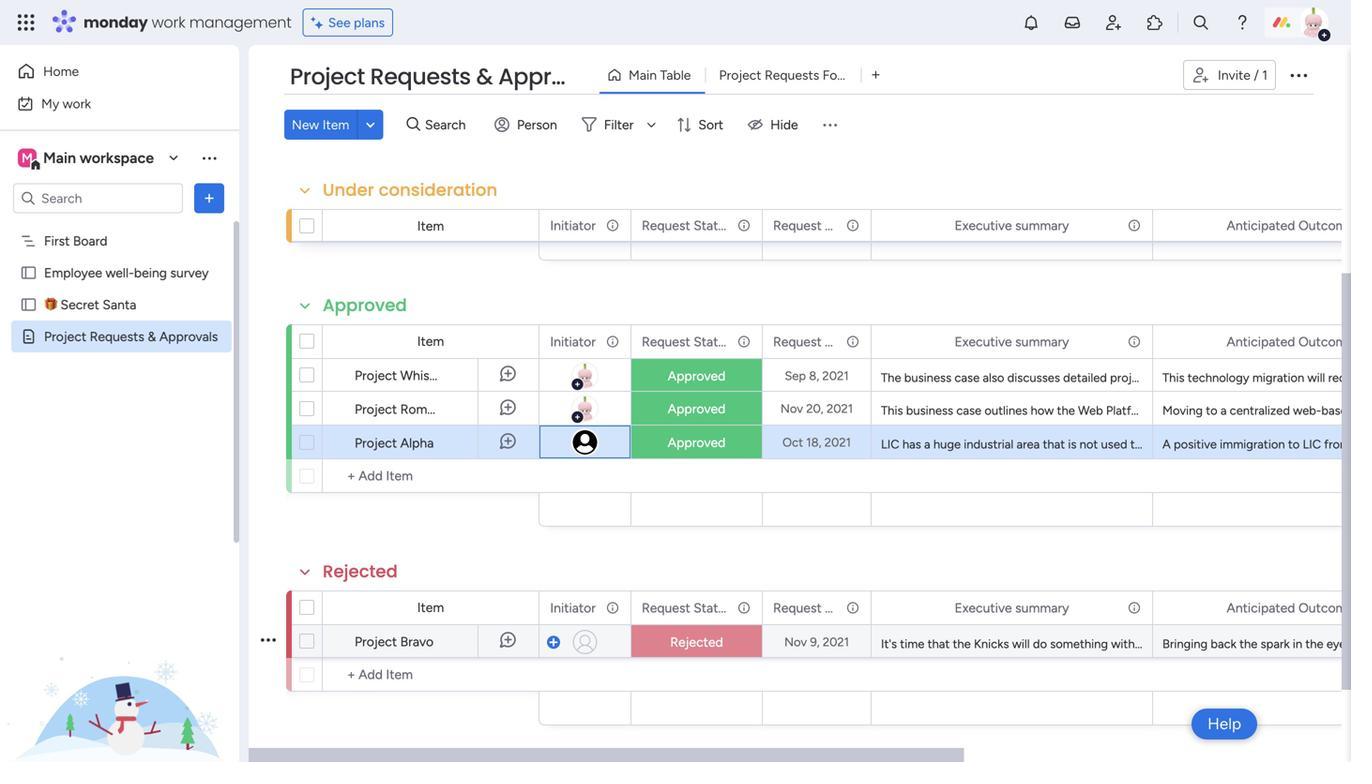 Task type: describe. For each thing, give the bounding box(es) containing it.
1 request date field from the top
[[768, 215, 853, 236]]

2021 for nov 20, 2021
[[827, 402, 853, 417]]

used
[[1101, 437, 1127, 452]]

this technology migration will redu
[[1163, 371, 1351, 386]]

area
[[1017, 437, 1040, 452]]

m
[[22, 150, 33, 166]]

not
[[1080, 437, 1098, 452]]

item for approved
[[417, 334, 444, 350]]

nov for nov 20, 2021
[[781, 402, 803, 417]]

santa
[[103, 297, 136, 313]]

see
[[328, 15, 351, 30]]

has
[[903, 437, 921, 452]]

add view image
[[872, 68, 880, 82]]

executive for approved
[[955, 334, 1012, 350]]

help image
[[1233, 13, 1252, 32]]

new item button
[[284, 110, 357, 140]]

0 vertical spatial will
[[1308, 371, 1325, 386]]

inbox image
[[1063, 13, 1082, 32]]

initiator for rejected
[[550, 601, 596, 616]]

bravo
[[400, 634, 434, 650]]

initiator for approved
[[550, 334, 596, 350]]

project bravo
[[355, 634, 434, 650]]

1 executive summary field from the top
[[950, 215, 1074, 236]]

1 outcome from the top
[[1299, 218, 1351, 234]]

menu image
[[821, 115, 840, 134]]

the right back on the right bottom of page
[[1240, 637, 1258, 652]]

notifications image
[[1022, 13, 1041, 32]]

invite / 1 button
[[1183, 60, 1276, 90]]

sort
[[698, 117, 724, 133]]

industrial
[[964, 437, 1014, 452]]

& inside field
[[476, 61, 493, 92]]

workspace selection element
[[18, 147, 157, 171]]

something
[[1050, 637, 1108, 652]]

bringing
[[1163, 637, 1208, 652]]

web-
[[1293, 403, 1321, 418]]

how
[[1031, 403, 1054, 418]]

case for also
[[955, 371, 980, 386]]

see plans button
[[303, 8, 393, 37]]

of
[[1295, 437, 1306, 452]]

nov 20, 2021
[[781, 402, 853, 417]]

my
[[41, 96, 59, 112]]

my work
[[41, 96, 91, 112]]

& inside list box
[[148, 329, 156, 345]]

see plans
[[328, 15, 385, 30]]

v2 search image
[[407, 114, 420, 135]]

bu
[[1338, 403, 1351, 418]]

1 horizontal spatial to
[[1228, 437, 1240, 452]]

project romeo
[[355, 402, 442, 418]]

anticipated outcome for approved
[[1227, 334, 1351, 350]]

board
[[73, 233, 108, 249]]

lic has a huge industrial area that is not used today. the plan is to bring 2/3 of the 3 su
[[881, 437, 1351, 452]]

romeo
[[400, 402, 442, 418]]

this business case outlines how the web platform (wp) project will address current bu
[[881, 403, 1351, 418]]

1 request date from the top
[[773, 218, 853, 234]]

measures,
[[1261, 371, 1316, 386]]

1 vertical spatial the
[[1167, 437, 1188, 452]]

approved inside field
[[323, 294, 407, 318]]

8,
[[809, 369, 819, 384]]

plans
[[354, 15, 385, 30]]

status for rejected
[[694, 601, 732, 616]]

+ Add Item text field
[[332, 664, 530, 687]]

goals,
[[1153, 371, 1184, 386]]

my work button
[[11, 89, 202, 119]]

summary for approved
[[1015, 334, 1069, 350]]

do
[[1033, 637, 1047, 652]]

su
[[1340, 437, 1351, 452]]

approvals inside field
[[498, 61, 609, 92]]

project
[[1110, 371, 1150, 386]]

this for whiskey
[[1163, 371, 1185, 386]]

project left bravo
[[355, 634, 397, 650]]

help
[[1208, 715, 1241, 734]]

outcome for approved
[[1299, 334, 1351, 350]]

1 horizontal spatial rejected
[[670, 635, 723, 651]]

alpha
[[400, 435, 434, 451]]

date for approved
[[825, 334, 853, 350]]

management
[[189, 12, 292, 33]]

Search field
[[420, 112, 477, 138]]

work for my
[[63, 96, 91, 112]]

today.
[[1130, 437, 1164, 452]]

3
[[1331, 437, 1337, 452]]

1 lic from the left
[[881, 437, 900, 452]]

project inside field
[[290, 61, 365, 92]]

request status field for rejected
[[637, 598, 732, 619]]

also
[[983, 371, 1004, 386]]

huge
[[933, 437, 961, 452]]

project alpha
[[355, 435, 434, 451]]

apps image
[[1146, 13, 1164, 32]]

workspace
[[80, 149, 154, 167]]

performance
[[1187, 371, 1258, 386]]

case for outlines
[[956, 403, 982, 418]]

requests for project requests form button at the right
[[765, 67, 819, 83]]

Under consideration field
[[318, 178, 502, 203]]

approvals inside list box
[[159, 329, 218, 345]]

lottie animation element
[[0, 573, 239, 763]]

item inside new item button
[[323, 117, 349, 133]]

the left 3
[[1309, 437, 1328, 452]]

project up project alpha at the left bottom
[[355, 402, 397, 418]]

a for huge
[[924, 437, 930, 452]]

outlines
[[985, 403, 1028, 418]]

request date field for approved
[[768, 332, 853, 352]]

executive for rejected
[[955, 601, 1012, 616]]

monday
[[84, 12, 148, 33]]

employee
[[44, 265, 102, 281]]

column information image for rejected initiator field
[[605, 601, 620, 616]]

Approved field
[[318, 294, 412, 318]]

consideration
[[379, 178, 498, 202]]

invite
[[1218, 67, 1251, 83]]

request status field for approved
[[637, 332, 732, 352]]

1 anticipated from the top
[[1227, 218, 1295, 234]]

main table
[[629, 67, 691, 83]]

employee well-being survey
[[44, 265, 209, 281]]

moving to a centralized web-based
[[1163, 403, 1351, 418]]

request date field for rejected
[[768, 598, 853, 619]]

2 vertical spatial will
[[1012, 637, 1030, 652]]

oct
[[783, 435, 803, 450]]

executive summary field for approved
[[950, 332, 1074, 352]]

assum
[[1319, 371, 1351, 386]]

knicks
[[974, 637, 1009, 652]]

2 horizontal spatial to
[[1288, 437, 1300, 452]]

20,
[[806, 402, 824, 417]]

executive summary for approved
[[955, 334, 1069, 350]]

requests inside list box
[[90, 329, 144, 345]]

home
[[43, 63, 79, 79]]

1 status from the top
[[694, 218, 732, 234]]

item for under consideration
[[417, 218, 444, 234]]

project requests form
[[719, 67, 853, 83]]

invite members image
[[1104, 13, 1123, 32]]

project up plan
[[1186, 403, 1225, 418]]

secret
[[60, 297, 99, 313]]

initiator field for rejected
[[546, 598, 601, 619]]

1 anticipated outcome field from the top
[[1222, 215, 1351, 236]]

column information image for executive summary field related to rejected
[[1127, 601, 1142, 616]]

anticipated outcome for rejected
[[1227, 601, 1351, 616]]

person
[[517, 117, 557, 133]]

2021 for nov 9, 2021
[[823, 635, 849, 650]]

the business case also discusses detailed project goals, performance measures, assum
[[881, 371, 1351, 386]]

outcome for rejected
[[1299, 601, 1351, 616]]

nov for nov 9, 2021
[[784, 635, 807, 650]]

a for centralized
[[1221, 403, 1227, 418]]

1 date from the top
[[825, 218, 853, 234]]

first board
[[44, 233, 108, 249]]

immigration
[[1220, 437, 1285, 452]]

initiator field for under consideration
[[546, 215, 601, 236]]

main workspace
[[43, 149, 154, 167]]

search everything image
[[1192, 13, 1210, 32]]

column information image for rejected's request date field
[[845, 601, 860, 616]]

Rejected field
[[318, 560, 402, 585]]

bring
[[1243, 437, 1271, 452]]



Task type: locate. For each thing, give the bounding box(es) containing it.
public board image for 🎁 secret santa
[[20, 296, 38, 314]]

1 vertical spatial case
[[956, 403, 982, 418]]

1 summary from the top
[[1015, 218, 1069, 234]]

this up (wp)
[[1163, 371, 1185, 386]]

&
[[476, 61, 493, 92], [148, 329, 156, 345]]

with
[[1111, 637, 1135, 652]]

1 anticipated outcome from the top
[[1227, 218, 1351, 234]]

0 vertical spatial request date field
[[768, 215, 853, 236]]

1 horizontal spatial the
[[1167, 437, 1188, 452]]

hide button
[[740, 110, 809, 140]]

2 vertical spatial request date
[[773, 601, 853, 616]]

sort button
[[668, 110, 735, 140]]

requests inside project requests & approvals field
[[370, 61, 471, 92]]

project requests & approvals down santa
[[44, 329, 218, 345]]

2 vertical spatial date
[[825, 601, 853, 616]]

0 horizontal spatial a
[[924, 437, 930, 452]]

1 horizontal spatial a
[[1221, 403, 1227, 418]]

1 public board image from the top
[[20, 264, 38, 282]]

project down 🎁
[[44, 329, 86, 345]]

date for rejected
[[825, 601, 853, 616]]

business
[[904, 371, 952, 386], [906, 403, 953, 418]]

0 vertical spatial outcome
[[1299, 218, 1351, 234]]

platform
[[1106, 403, 1153, 418]]

1 vertical spatial business
[[906, 403, 953, 418]]

0 horizontal spatial work
[[63, 96, 91, 112]]

based
[[1321, 403, 1351, 418]]

lic left has
[[881, 437, 900, 452]]

1 horizontal spatial work
[[152, 12, 185, 33]]

0 horizontal spatial rejected
[[323, 560, 398, 584]]

main
[[629, 67, 657, 83], [43, 149, 76, 167]]

will left redu
[[1308, 371, 1325, 386]]

that
[[1043, 437, 1065, 452], [928, 637, 950, 652]]

work right "monday"
[[152, 12, 185, 33]]

1 request status from the top
[[642, 218, 732, 234]]

2 vertical spatial executive
[[955, 601, 1012, 616]]

2 request status field from the top
[[637, 332, 732, 352]]

that right area
[[1043, 437, 1065, 452]]

3 anticipated outcome field from the top
[[1222, 598, 1351, 619]]

1 vertical spatial anticipated
[[1227, 334, 1295, 350]]

2 vertical spatial initiator
[[550, 601, 596, 616]]

dapulse addbtn image
[[547, 637, 558, 648]]

1 vertical spatial initiator field
[[546, 332, 601, 352]]

angle down image
[[366, 118, 375, 132]]

2 executive summary from the top
[[955, 334, 1069, 350]]

0 vertical spatial nov
[[781, 402, 803, 417]]

sep
[[785, 369, 806, 384]]

the right sep 8, 2021
[[881, 371, 901, 386]]

under
[[323, 178, 374, 202]]

1 horizontal spatial lic
[[1303, 437, 1321, 452]]

2 vertical spatial executive summary field
[[950, 598, 1074, 619]]

0 horizontal spatial project requests & approvals
[[44, 329, 218, 345]]

rejected inside field
[[323, 560, 398, 584]]

1 vertical spatial request status
[[642, 334, 732, 350]]

1 vertical spatial executive summary
[[955, 334, 1069, 350]]

0 vertical spatial anticipated
[[1227, 218, 1295, 234]]

ruby anderson image
[[1299, 8, 1329, 38]]

2 public board image from the top
[[20, 296, 38, 314]]

filter
[[604, 117, 634, 133]]

select product image
[[17, 13, 36, 32]]

list box containing first board
[[0, 221, 239, 606]]

/
[[1254, 67, 1259, 83]]

0 vertical spatial public board image
[[20, 264, 38, 282]]

column information image
[[737, 218, 752, 233], [845, 218, 860, 233], [605, 335, 620, 350], [737, 335, 752, 350], [1127, 335, 1142, 350], [737, 601, 752, 616]]

in
[[1293, 637, 1303, 652]]

summary for rejected
[[1015, 601, 1069, 616]]

work for monday
[[152, 12, 185, 33]]

case left "outlines"
[[956, 403, 982, 418]]

1 vertical spatial nov
[[784, 635, 807, 650]]

summary
[[1015, 218, 1069, 234], [1015, 334, 1069, 350], [1015, 601, 1069, 616]]

1 vertical spatial a
[[924, 437, 930, 452]]

1 is from the left
[[1068, 437, 1077, 452]]

project down project romeo in the bottom of the page
[[355, 435, 397, 451]]

list box
[[0, 221, 239, 606]]

1 executive summary from the top
[[955, 218, 1069, 234]]

+ Add Item text field
[[332, 465, 530, 488]]

hide
[[770, 117, 798, 133]]

requests inside project requests form button
[[765, 67, 819, 83]]

address
[[1249, 403, 1292, 418]]

2 executive summary field from the top
[[950, 332, 1074, 352]]

2 request date from the top
[[773, 334, 853, 350]]

migration
[[1252, 371, 1305, 386]]

work inside button
[[63, 96, 91, 112]]

themselves
[[1138, 637, 1200, 652]]

0 horizontal spatial that
[[928, 637, 950, 652]]

main table button
[[600, 60, 705, 90]]

main for main table
[[629, 67, 657, 83]]

main for main workspace
[[43, 149, 76, 167]]

1 vertical spatial request date
[[773, 334, 853, 350]]

anticipated for rejected
[[1227, 601, 1295, 616]]

requests up v2 search "image"
[[370, 61, 471, 92]]

Search in workspace field
[[39, 188, 157, 209]]

arrow down image
[[640, 114, 663, 136]]

2 status from the top
[[694, 334, 732, 350]]

column information image for third executive summary field from the bottom
[[1127, 218, 1142, 233]]

time
[[900, 637, 925, 652]]

request date for approved
[[773, 334, 853, 350]]

column information image for initiator field corresponding to under consideration
[[605, 218, 620, 233]]

1 vertical spatial will
[[1228, 403, 1246, 418]]

monday work management
[[84, 12, 292, 33]]

🎁
[[44, 297, 57, 313]]

table
[[660, 67, 691, 83]]

to right "moving"
[[1206, 403, 1218, 418]]

workspace options image
[[200, 148, 219, 167]]

0 vertical spatial anticipated outcome field
[[1222, 215, 1351, 236]]

3 initiator field from the top
[[546, 598, 601, 619]]

2 vertical spatial anticipated outcome
[[1227, 601, 1351, 616]]

0 vertical spatial anticipated outcome
[[1227, 218, 1351, 234]]

new
[[292, 117, 319, 133]]

requests for project requests & approvals field
[[370, 61, 471, 92]]

1 horizontal spatial requests
[[370, 61, 471, 92]]

the left plan
[[1167, 437, 1188, 452]]

1 vertical spatial public board image
[[20, 296, 38, 314]]

3 request status from the top
[[642, 601, 732, 616]]

1 horizontal spatial project requests & approvals
[[290, 61, 609, 92]]

eyes
[[1327, 637, 1351, 652]]

3 outcome from the top
[[1299, 601, 1351, 616]]

main inside button
[[629, 67, 657, 83]]

is right plan
[[1216, 437, 1225, 452]]

1 vertical spatial work
[[63, 96, 91, 112]]

2 anticipated outcome field from the top
[[1222, 332, 1351, 352]]

2 anticipated outcome from the top
[[1227, 334, 1351, 350]]

project requests & approvals inside list box
[[44, 329, 218, 345]]

workspace image
[[18, 148, 37, 168]]

3 status from the top
[[694, 601, 732, 616]]

18,
[[806, 435, 822, 450]]

anticipated outcome field for rejected
[[1222, 598, 1351, 619]]

1 vertical spatial that
[[928, 637, 950, 652]]

1 vertical spatial date
[[825, 334, 853, 350]]

is
[[1068, 437, 1077, 452], [1216, 437, 1225, 452]]

work right my
[[63, 96, 91, 112]]

being
[[134, 265, 167, 281]]

business for the
[[904, 371, 952, 386]]

request status
[[642, 218, 732, 234], [642, 334, 732, 350], [642, 601, 732, 616]]

to down web-
[[1288, 437, 1300, 452]]

public board image
[[20, 264, 38, 282], [20, 296, 38, 314]]

2 is from the left
[[1216, 437, 1225, 452]]

1 vertical spatial anticipated outcome field
[[1222, 332, 1351, 352]]

2 vertical spatial initiator field
[[546, 598, 601, 619]]

3 executive summary from the top
[[955, 601, 1069, 616]]

requests left 'form'
[[765, 67, 819, 83]]

this for romeo
[[881, 403, 903, 418]]

item down consideration
[[417, 218, 444, 234]]

1 horizontal spatial main
[[629, 67, 657, 83]]

🎁 secret santa
[[44, 297, 136, 313]]

2 vertical spatial request status field
[[637, 598, 732, 619]]

executive summary for rejected
[[955, 601, 1069, 616]]

the right how at the bottom
[[1057, 403, 1075, 418]]

request status for approved
[[642, 334, 732, 350]]

person button
[[487, 110, 568, 140]]

executive summary field for rejected
[[950, 598, 1074, 619]]

the left the knicks
[[953, 637, 971, 652]]

1 vertical spatial project requests & approvals
[[44, 329, 218, 345]]

nov left 20,
[[781, 402, 803, 417]]

lic left 3
[[1303, 437, 1321, 452]]

a
[[1221, 403, 1227, 418], [924, 437, 930, 452]]

3 summary from the top
[[1015, 601, 1069, 616]]

& down being
[[148, 329, 156, 345]]

discusses
[[1007, 371, 1060, 386]]

0 vertical spatial work
[[152, 12, 185, 33]]

0 horizontal spatial the
[[881, 371, 901, 386]]

3 anticipated outcome from the top
[[1227, 601, 1351, 616]]

from
[[1324, 437, 1350, 452]]

2 vertical spatial anticipated outcome field
[[1222, 598, 1351, 619]]

0 horizontal spatial is
[[1068, 437, 1077, 452]]

item right new
[[323, 117, 349, 133]]

0 horizontal spatial to
[[1206, 403, 1218, 418]]

anticipated for approved
[[1227, 334, 1295, 350]]

approvals down survey
[[159, 329, 218, 345]]

redu
[[1328, 371, 1351, 386]]

status for approved
[[694, 334, 732, 350]]

1 vertical spatial initiator
[[550, 334, 596, 350]]

anticipated outcome field for approved
[[1222, 332, 1351, 352]]

0 vertical spatial project requests & approvals
[[290, 61, 609, 92]]

rejected
[[323, 560, 398, 584], [670, 635, 723, 651]]

2 request date field from the top
[[768, 332, 853, 352]]

2 outcome from the top
[[1299, 334, 1351, 350]]

Request Status field
[[637, 215, 732, 236], [637, 332, 732, 352], [637, 598, 732, 619]]

nov
[[781, 402, 803, 417], [784, 635, 807, 650]]

0 vertical spatial that
[[1043, 437, 1065, 452]]

a down performance
[[1221, 403, 1227, 418]]

oct 18, 2021
[[783, 435, 851, 450]]

moving
[[1163, 403, 1203, 418]]

2021 right 9,
[[823, 635, 849, 650]]

0 vertical spatial this
[[1163, 371, 1185, 386]]

the right in
[[1306, 637, 1324, 652]]

approved
[[323, 294, 407, 318], [668, 368, 726, 384], [668, 401, 726, 417], [668, 435, 726, 451]]

is left not
[[1068, 437, 1077, 452]]

0 vertical spatial initiator
[[550, 218, 596, 234]]

initiator field for approved
[[546, 332, 601, 352]]

project up "new item"
[[290, 61, 365, 92]]

project requests & approvals up search field
[[290, 61, 609, 92]]

2 executive from the top
[[955, 334, 1012, 350]]

that right time
[[928, 637, 950, 652]]

requests down santa
[[90, 329, 144, 345]]

0 vertical spatial summary
[[1015, 218, 1069, 234]]

2 vertical spatial request status
[[642, 601, 732, 616]]

0 horizontal spatial main
[[43, 149, 76, 167]]

lic
[[881, 437, 900, 452], [1303, 437, 1321, 452]]

invite / 1
[[1218, 67, 1268, 83]]

2 vertical spatial outcome
[[1299, 601, 1351, 616]]

nov 9, 2021
[[784, 635, 849, 650]]

1 initiator from the top
[[550, 218, 596, 234]]

1
[[1262, 67, 1268, 83]]

2021 right the 18,
[[825, 435, 851, 450]]

& up search field
[[476, 61, 493, 92]]

item for rejected
[[417, 600, 444, 616]]

2021 right 8,
[[822, 369, 849, 384]]

0 vertical spatial approvals
[[498, 61, 609, 92]]

option
[[0, 224, 239, 228]]

project up project romeo in the bottom of the page
[[355, 368, 397, 384]]

this
[[1163, 371, 1185, 386], [881, 403, 903, 418]]

project requests form button
[[705, 60, 861, 90]]

item up bravo
[[417, 600, 444, 616]]

3 date from the top
[[825, 601, 853, 616]]

0 vertical spatial case
[[955, 371, 980, 386]]

2 initiator field from the top
[[546, 332, 601, 352]]

2 summary from the top
[[1015, 334, 1069, 350]]

a right has
[[924, 437, 930, 452]]

public board image left 'employee'
[[20, 264, 38, 282]]

project inside button
[[719, 67, 762, 83]]

0 horizontal spatial &
[[148, 329, 156, 345]]

0 vertical spatial status
[[694, 218, 732, 234]]

2021 for oct 18, 2021
[[825, 435, 851, 450]]

main inside workspace selection element
[[43, 149, 76, 167]]

0 vertical spatial request status
[[642, 218, 732, 234]]

2 initiator from the top
[[550, 334, 596, 350]]

1 vertical spatial approvals
[[159, 329, 218, 345]]

centralized
[[1230, 403, 1290, 418]]

2021 right 20,
[[827, 402, 853, 417]]

project requests & approvals inside project requests & approvals field
[[290, 61, 609, 92]]

business up huge
[[906, 403, 953, 418]]

will
[[1308, 371, 1325, 386], [1228, 403, 1246, 418], [1012, 637, 1030, 652]]

approvals up person
[[498, 61, 609, 92]]

Executive summary field
[[950, 215, 1074, 236], [950, 332, 1074, 352], [950, 598, 1074, 619]]

0 vertical spatial executive
[[955, 218, 1012, 234]]

the
[[881, 371, 901, 386], [1167, 437, 1188, 452]]

0 horizontal spatial lic
[[881, 437, 900, 452]]

2 vertical spatial request date field
[[768, 598, 853, 619]]

1 vertical spatial request status field
[[637, 332, 732, 352]]

Initiator field
[[546, 215, 601, 236], [546, 332, 601, 352], [546, 598, 601, 619]]

item up whiskey
[[417, 334, 444, 350]]

0 horizontal spatial will
[[1012, 637, 1030, 652]]

request status for rejected
[[642, 601, 732, 616]]

this up has
[[881, 403, 903, 418]]

1 horizontal spatial &
[[476, 61, 493, 92]]

column information image for approved's request date field
[[845, 335, 860, 350]]

initiator
[[550, 218, 596, 234], [550, 334, 596, 350], [550, 601, 596, 616]]

lottie animation image
[[0, 573, 239, 763]]

Project Requests & Approvals field
[[285, 61, 609, 93]]

0 vertical spatial &
[[476, 61, 493, 92]]

0 vertical spatial the
[[881, 371, 901, 386]]

2 vertical spatial status
[[694, 601, 732, 616]]

3 initiator from the top
[[550, 601, 596, 616]]

survey
[[170, 265, 209, 281]]

1 vertical spatial main
[[43, 149, 76, 167]]

1 initiator field from the top
[[546, 215, 601, 236]]

2 request status from the top
[[642, 334, 732, 350]]

0 vertical spatial a
[[1221, 403, 1227, 418]]

work
[[152, 12, 185, 33], [63, 96, 91, 112]]

well-
[[105, 265, 134, 281]]

1 vertical spatial status
[[694, 334, 732, 350]]

home button
[[11, 56, 202, 86]]

2 date from the top
[[825, 334, 853, 350]]

1 vertical spatial request date field
[[768, 332, 853, 352]]

a
[[1163, 437, 1171, 452]]

0 horizontal spatial this
[[881, 403, 903, 418]]

current
[[1295, 403, 1335, 418]]

nov left 9,
[[784, 635, 807, 650]]

3 anticipated from the top
[[1227, 601, 1295, 616]]

1 request status field from the top
[[637, 215, 732, 236]]

first
[[44, 233, 70, 249]]

business left also on the right of page
[[904, 371, 952, 386]]

3 executive from the top
[[955, 601, 1012, 616]]

will left do
[[1012, 637, 1030, 652]]

Anticipated Outcome field
[[1222, 215, 1351, 236], [1222, 332, 1351, 352], [1222, 598, 1351, 619]]

2 horizontal spatial requests
[[765, 67, 819, 83]]

0 vertical spatial business
[[904, 371, 952, 386]]

request date for rejected
[[773, 601, 853, 616]]

Request Date field
[[768, 215, 853, 236], [768, 332, 853, 352], [768, 598, 853, 619]]

1 vertical spatial executive summary field
[[950, 332, 1074, 352]]

1 horizontal spatial approvals
[[498, 61, 609, 92]]

2 lic from the left
[[1303, 437, 1321, 452]]

to left bring
[[1228, 437, 1240, 452]]

executive summary
[[955, 218, 1069, 234], [955, 334, 1069, 350], [955, 601, 1069, 616]]

positive
[[1174, 437, 1217, 452]]

2 vertical spatial summary
[[1015, 601, 1069, 616]]

will left address on the bottom right of page
[[1228, 403, 1246, 418]]

1 horizontal spatial that
[[1043, 437, 1065, 452]]

9,
[[810, 635, 820, 650]]

1 vertical spatial executive
[[955, 334, 1012, 350]]

3 executive summary field from the top
[[950, 598, 1074, 619]]

3 request date from the top
[[773, 601, 853, 616]]

3 request date field from the top
[[768, 598, 853, 619]]

approvals
[[498, 61, 609, 92], [159, 329, 218, 345]]

request
[[642, 218, 690, 234], [773, 218, 822, 234], [642, 334, 690, 350], [773, 334, 822, 350], [642, 601, 690, 616], [773, 601, 822, 616]]

2 vertical spatial executive summary
[[955, 601, 1069, 616]]

1 vertical spatial this
[[881, 403, 903, 418]]

0 vertical spatial request date
[[773, 218, 853, 234]]

1 vertical spatial anticipated outcome
[[1227, 334, 1351, 350]]

a positive immigration to lic from 
[[1163, 437, 1351, 452]]

2 horizontal spatial will
[[1308, 371, 1325, 386]]

the
[[1057, 403, 1075, 418], [1309, 437, 1328, 452], [953, 637, 971, 652], [1240, 637, 1258, 652], [1306, 637, 1324, 652]]

requests
[[370, 61, 471, 92], [765, 67, 819, 83], [90, 329, 144, 345]]

form
[[823, 67, 853, 83]]

0 horizontal spatial requests
[[90, 329, 144, 345]]

project whiskey
[[355, 368, 450, 384]]

options image
[[604, 210, 617, 242], [844, 210, 858, 242], [1126, 210, 1139, 242], [604, 326, 617, 358], [844, 326, 858, 358], [604, 593, 617, 624], [736, 593, 749, 624], [844, 593, 858, 624]]

main left table
[[629, 67, 657, 83]]

request date
[[773, 218, 853, 234], [773, 334, 853, 350], [773, 601, 853, 616]]

it's time that the knicks will do something with themselves
[[881, 637, 1200, 652]]

case left also on the right of page
[[955, 371, 980, 386]]

1 horizontal spatial will
[[1228, 403, 1246, 418]]

options image
[[1287, 64, 1310, 86], [200, 189, 219, 208], [736, 210, 749, 242], [736, 326, 749, 358], [1126, 326, 1139, 358], [1126, 593, 1139, 624], [261, 619, 276, 664]]

business for this
[[906, 403, 953, 418]]

2 anticipated from the top
[[1227, 334, 1295, 350]]

2021 for sep 8, 2021
[[822, 369, 849, 384]]

0 vertical spatial date
[[825, 218, 853, 234]]

it's
[[881, 637, 897, 652]]

column information image
[[605, 218, 620, 233], [1127, 218, 1142, 233], [845, 335, 860, 350], [605, 601, 620, 616], [845, 601, 860, 616], [1127, 601, 1142, 616]]

public board image for employee well-being survey
[[20, 264, 38, 282]]

main right workspace image
[[43, 149, 76, 167]]

public board image left 🎁
[[20, 296, 38, 314]]

bringing back the spark in the eyes
[[1163, 637, 1351, 652]]

1 executive from the top
[[955, 218, 1012, 234]]

item
[[323, 117, 349, 133], [417, 218, 444, 234], [417, 334, 444, 350], [417, 600, 444, 616]]

back
[[1211, 637, 1237, 652]]

initiator for under consideration
[[550, 218, 596, 234]]

project requests & approvals
[[290, 61, 609, 92], [44, 329, 218, 345]]

project up sort at the right of the page
[[719, 67, 762, 83]]

1 vertical spatial outcome
[[1299, 334, 1351, 350]]

0 vertical spatial executive summary
[[955, 218, 1069, 234]]

3 request status field from the top
[[637, 598, 732, 619]]



Task type: vqa. For each thing, say whether or not it's contained in the screenshot.
see plans
yes



